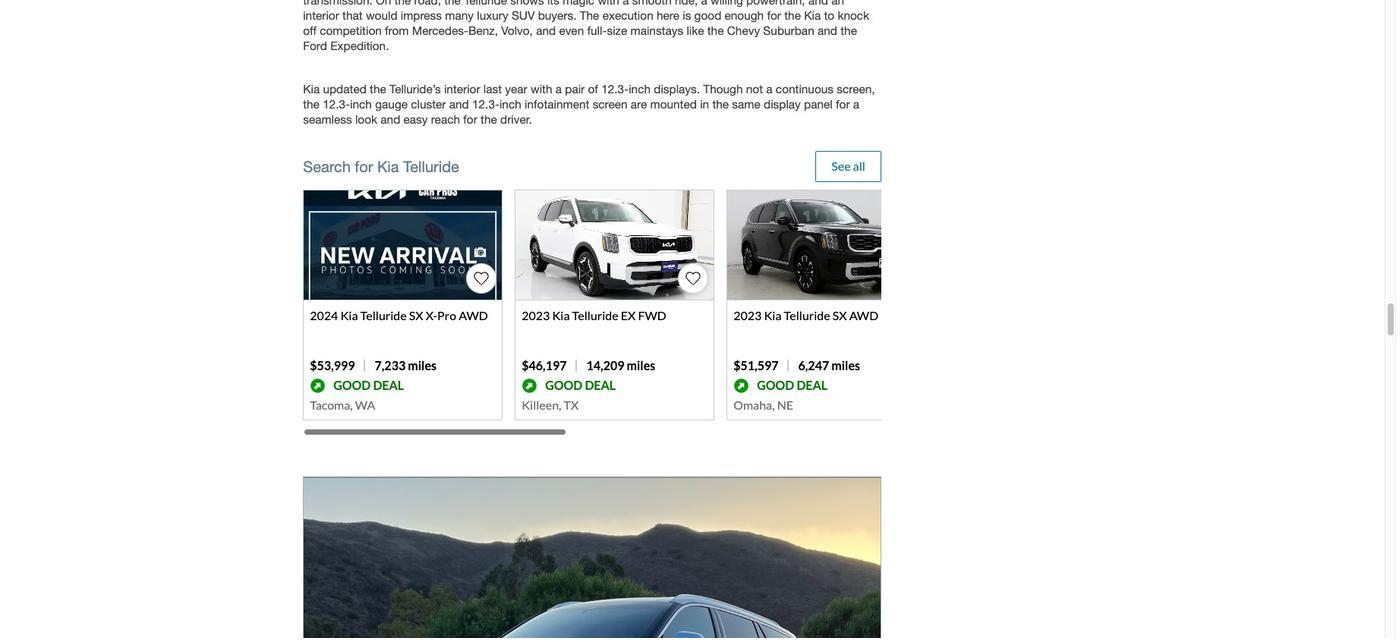 Task type: describe. For each thing, give the bounding box(es) containing it.
0 horizontal spatial a
[[556, 82, 562, 95]]

0 horizontal spatial 12.3-
[[323, 97, 350, 111]]

2023 kia telluride sx awd image
[[728, 190, 926, 300]]

with
[[531, 82, 553, 95]]

kia for 2023 kia telluride sx awd
[[764, 308, 782, 323]]

1 horizontal spatial 12.3-
[[472, 97, 500, 111]]

1 horizontal spatial and
[[449, 97, 469, 111]]

mounted
[[651, 97, 697, 111]]

of
[[588, 82, 598, 95]]

good for tacoma,
[[334, 378, 371, 393]]

2 horizontal spatial 12.3-
[[602, 82, 629, 95]]

kia updated the telluride's interior last year with a pair of 12.3-inch displays. though not a continuous screen, the 12.3-inch gauge cluster and 12.3-inch infotainment screen are mounted in the same display panel for a seamless look and easy reach for the driver.
[[303, 82, 875, 126]]

the up 'seamless'
[[303, 97, 320, 111]]

infotainment
[[525, 97, 590, 111]]

tacoma,
[[310, 398, 353, 412]]

0 horizontal spatial inch
[[350, 97, 372, 111]]

see
[[832, 159, 851, 173]]

screen,
[[837, 82, 875, 95]]

sx for x-
[[409, 308, 424, 323]]

telluride for 2023 kia telluride sx awd
[[784, 308, 831, 323]]

omaha,
[[734, 398, 775, 412]]

display
[[764, 97, 801, 111]]

1 awd from the left
[[459, 308, 488, 323]]

$46,197
[[522, 358, 567, 373]]

ne
[[778, 398, 794, 412]]

the up gauge
[[370, 82, 386, 95]]

screen
[[593, 97, 628, 111]]

ex
[[621, 308, 636, 323]]

seamless
[[303, 112, 352, 126]]

2024
[[310, 308, 338, 323]]

14,209 miles
[[587, 358, 656, 373]]

2 horizontal spatial a
[[854, 97, 860, 111]]

miles for 7,233 miles
[[408, 358, 437, 373]]

kia down look
[[377, 158, 399, 175]]

good deal for wa
[[334, 378, 404, 393]]

interior
[[444, 82, 480, 95]]

continuous
[[776, 82, 834, 95]]

see all link
[[816, 151, 882, 182]]

updated
[[323, 82, 367, 95]]

x-
[[426, 308, 438, 323]]

good deal for ne
[[757, 378, 828, 393]]

kia for 2024 kia telluride sx x-pro awd
[[341, 308, 358, 323]]

good deal for tx
[[546, 378, 616, 393]]

2 horizontal spatial for
[[836, 97, 850, 111]]

kia for 2023 kia telluride ex fwd
[[553, 308, 570, 323]]

telluride down reach
[[403, 158, 459, 175]]

2 awd from the left
[[850, 308, 879, 323]]

kia inside kia updated the telluride's interior last year with a pair of 12.3-inch displays. though not a continuous screen, the 12.3-inch gauge cluster and 12.3-inch infotainment screen are mounted in the same display panel for a seamless look and easy reach for the driver.
[[303, 82, 320, 95]]

look
[[355, 112, 378, 126]]

telluride for 2023 kia telluride ex fwd
[[572, 308, 619, 323]]

2 horizontal spatial inch
[[629, 82, 651, 95]]

though
[[704, 82, 743, 95]]

in
[[700, 97, 710, 111]]

2023 kia telluride ex fwd
[[522, 308, 667, 323]]

tacoma, wa
[[310, 398, 375, 412]]

sx for awd
[[833, 308, 847, 323]]

pro
[[437, 308, 457, 323]]

displays.
[[654, 82, 700, 95]]

good for omaha,
[[757, 378, 795, 393]]

last
[[484, 82, 502, 95]]

omaha, ne
[[734, 398, 794, 412]]

$51,597
[[734, 358, 779, 373]]

year
[[505, 82, 528, 95]]

7,233 miles
[[375, 358, 437, 373]]



Task type: vqa. For each thing, say whether or not it's contained in the screenshot.
Good Deal associated with NE
yes



Task type: locate. For each thing, give the bounding box(es) containing it.
2023 for 2023 kia telluride ex fwd
[[522, 308, 550, 323]]

2 horizontal spatial good
[[757, 378, 795, 393]]

sx left x-
[[409, 308, 424, 323]]

1 vertical spatial for
[[464, 112, 478, 126]]

3 miles from the left
[[832, 358, 861, 373]]

miles for 6,247 miles
[[832, 358, 861, 373]]

2 horizontal spatial miles
[[832, 358, 861, 373]]

2 good from the left
[[546, 378, 583, 393]]

telluride left x-
[[360, 308, 407, 323]]

3 good from the left
[[757, 378, 795, 393]]

good deal
[[334, 378, 404, 393], [546, 378, 616, 393], [757, 378, 828, 393]]

2 horizontal spatial deal
[[797, 378, 828, 393]]

are
[[631, 97, 647, 111]]

6,247
[[799, 358, 830, 373]]

2 vertical spatial for
[[355, 158, 373, 175]]

easy
[[404, 112, 428, 126]]

3 deal from the left
[[797, 378, 828, 393]]

telluride
[[403, 158, 459, 175], [360, 308, 407, 323], [572, 308, 619, 323], [784, 308, 831, 323]]

3 good deal from the left
[[757, 378, 828, 393]]

0 horizontal spatial sx
[[409, 308, 424, 323]]

12.3- up screen
[[602, 82, 629, 95]]

telluride's
[[390, 82, 441, 95]]

a up infotainment
[[556, 82, 562, 95]]

7,233
[[375, 358, 406, 373]]

deal down 7,233
[[373, 378, 404, 393]]

2 deal from the left
[[585, 378, 616, 393]]

2023 up '$51,597'
[[734, 308, 762, 323]]

good deal up wa
[[334, 378, 404, 393]]

awd
[[459, 308, 488, 323], [850, 308, 879, 323]]

awd right pro
[[459, 308, 488, 323]]

cluster
[[411, 97, 446, 111]]

inch up look
[[350, 97, 372, 111]]

inch
[[629, 82, 651, 95], [350, 97, 372, 111], [500, 97, 522, 111]]

6,247 miles
[[799, 358, 861, 373]]

good
[[334, 378, 371, 393], [546, 378, 583, 393], [757, 378, 795, 393]]

1 2023 from the left
[[522, 308, 550, 323]]

a right the not
[[767, 82, 773, 95]]

1 horizontal spatial deal
[[585, 378, 616, 393]]

1 horizontal spatial awd
[[850, 308, 879, 323]]

killeen, tx
[[522, 398, 579, 412]]

miles right the 14,209
[[627, 358, 656, 373]]

1 good deal from the left
[[334, 378, 404, 393]]

$53,999
[[310, 358, 355, 373]]

good up 'tacoma, wa'
[[334, 378, 371, 393]]

0 vertical spatial for
[[836, 97, 850, 111]]

kia
[[303, 82, 320, 95], [377, 158, 399, 175], [341, 308, 358, 323], [553, 308, 570, 323], [764, 308, 782, 323]]

inch up 'driver.'
[[500, 97, 522, 111]]

2 2023 from the left
[[734, 308, 762, 323]]

good deal up ne
[[757, 378, 828, 393]]

1 horizontal spatial miles
[[627, 358, 656, 373]]

pair
[[565, 82, 585, 95]]

12.3- down last
[[472, 97, 500, 111]]

1 vertical spatial and
[[381, 112, 401, 126]]

kia left updated at the top of page
[[303, 82, 320, 95]]

12.3-
[[602, 82, 629, 95], [323, 97, 350, 111], [472, 97, 500, 111]]

0 horizontal spatial deal
[[373, 378, 404, 393]]

deal for 6,247 miles
[[797, 378, 828, 393]]

for
[[836, 97, 850, 111], [464, 112, 478, 126], [355, 158, 373, 175]]

driver.
[[501, 112, 532, 126]]

0 horizontal spatial and
[[381, 112, 401, 126]]

2023 up "$46,197"
[[522, 308, 550, 323]]

sx
[[409, 308, 424, 323], [833, 308, 847, 323]]

0 horizontal spatial good deal
[[334, 378, 404, 393]]

1 sx from the left
[[409, 308, 424, 323]]

for down screen,
[[836, 97, 850, 111]]

sx up 6,247 miles
[[833, 308, 847, 323]]

1 horizontal spatial sx
[[833, 308, 847, 323]]

search
[[303, 158, 351, 175]]

a down screen,
[[854, 97, 860, 111]]

2 sx from the left
[[833, 308, 847, 323]]

deal for 14,209 miles
[[585, 378, 616, 393]]

the
[[370, 82, 386, 95], [303, 97, 320, 111], [713, 97, 729, 111], [481, 112, 497, 126]]

12.3- down updated at the top of page
[[323, 97, 350, 111]]

2 horizontal spatial good deal
[[757, 378, 828, 393]]

miles for 14,209 miles
[[627, 358, 656, 373]]

1 horizontal spatial a
[[767, 82, 773, 95]]

tx
[[564, 398, 579, 412]]

0 vertical spatial and
[[449, 97, 469, 111]]

for right the search
[[355, 158, 373, 175]]

kia right '2024'
[[341, 308, 358, 323]]

not
[[746, 82, 763, 95]]

deal
[[373, 378, 404, 393], [585, 378, 616, 393], [797, 378, 828, 393]]

same
[[733, 97, 761, 111]]

0 horizontal spatial good
[[334, 378, 371, 393]]

1 horizontal spatial inch
[[500, 97, 522, 111]]

2024 kia telluride sx x-pro awd
[[310, 308, 488, 323]]

and
[[449, 97, 469, 111], [381, 112, 401, 126]]

deal for 7,233 miles
[[373, 378, 404, 393]]

inch up are
[[629, 82, 651, 95]]

2023 for 2023 kia telluride sx awd
[[734, 308, 762, 323]]

kia up '$51,597'
[[764, 308, 782, 323]]

miles
[[408, 358, 437, 373], [627, 358, 656, 373], [832, 358, 861, 373]]

good for killeen,
[[546, 378, 583, 393]]

and down gauge
[[381, 112, 401, 126]]

awd up 6,247 miles
[[850, 308, 879, 323]]

0 horizontal spatial miles
[[408, 358, 437, 373]]

1 horizontal spatial good deal
[[546, 378, 616, 393]]

1 horizontal spatial good
[[546, 378, 583, 393]]

2023 kia telluride sx awd
[[734, 308, 879, 323]]

miles right 7,233
[[408, 358, 437, 373]]

the down though at the top right of the page
[[713, 97, 729, 111]]

telluride for 2024 kia telluride sx x-pro awd
[[360, 308, 407, 323]]

1 good from the left
[[334, 378, 371, 393]]

2 good deal from the left
[[546, 378, 616, 393]]

1 miles from the left
[[408, 358, 437, 373]]

0 horizontal spatial for
[[355, 158, 373, 175]]

panel
[[804, 97, 833, 111]]

good up ne
[[757, 378, 795, 393]]

gauge
[[375, 97, 408, 111]]

2024 kia telluride sx x-pro awd image
[[304, 190, 502, 300]]

1 deal from the left
[[373, 378, 404, 393]]

and down interior
[[449, 97, 469, 111]]

1 horizontal spatial for
[[464, 112, 478, 126]]

the left 'driver.'
[[481, 112, 497, 126]]

1 horizontal spatial 2023
[[734, 308, 762, 323]]

2023
[[522, 308, 550, 323], [734, 308, 762, 323]]

good up the tx
[[546, 378, 583, 393]]

killeen,
[[522, 398, 562, 412]]

for right reach
[[464, 112, 478, 126]]

2 miles from the left
[[627, 358, 656, 373]]

telluride up 6,247
[[784, 308, 831, 323]]

0 horizontal spatial 2023
[[522, 308, 550, 323]]

wa
[[355, 398, 375, 412]]

kia up "$46,197"
[[553, 308, 570, 323]]

telluride left ex
[[572, 308, 619, 323]]

0 horizontal spatial awd
[[459, 308, 488, 323]]

good deal up the tx
[[546, 378, 616, 393]]

2023 lincoln aviator review lead in image
[[303, 477, 882, 639]]

14,209
[[587, 358, 625, 373]]

a
[[556, 82, 562, 95], [767, 82, 773, 95], [854, 97, 860, 111]]

miles right 6,247
[[832, 358, 861, 373]]

deal down 6,247
[[797, 378, 828, 393]]

fwd
[[638, 308, 667, 323]]

2023 kia telluride ex fwd image
[[516, 190, 714, 300]]

deal down the 14,209
[[585, 378, 616, 393]]

search for kia telluride
[[303, 158, 459, 175]]

reach
[[431, 112, 460, 126]]

all
[[853, 159, 866, 173]]

see all
[[832, 159, 866, 173]]



